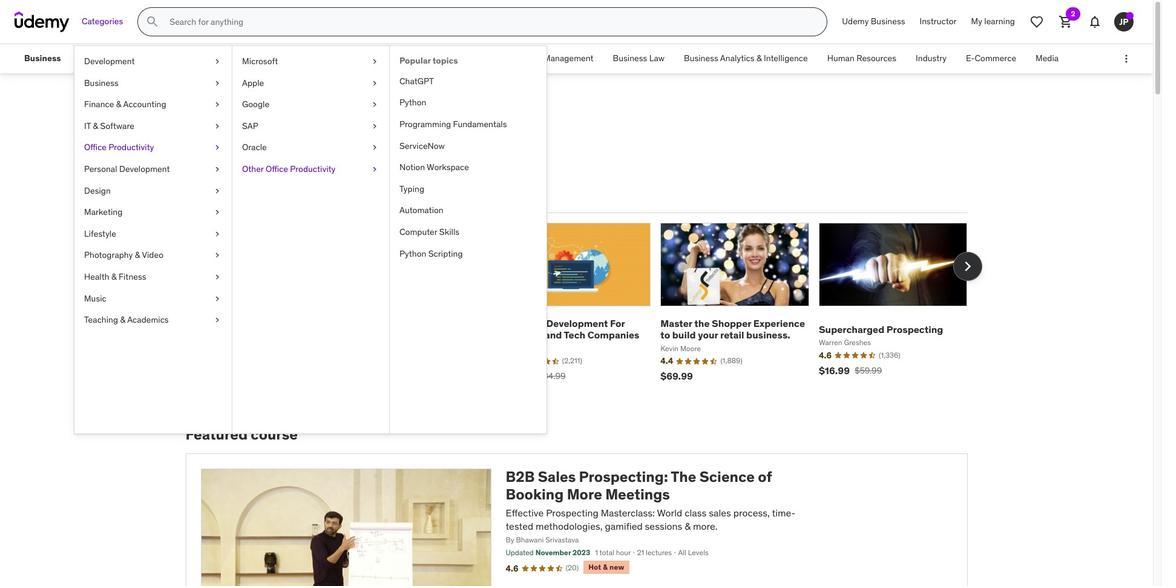Task type: vqa. For each thing, say whether or not it's contained in the screenshot.
topics
yes



Task type: locate. For each thing, give the bounding box(es) containing it.
xsmall image inside other office productivity link
[[370, 163, 380, 175]]

wishlist image
[[1030, 15, 1045, 29]]

1 horizontal spatial office
[[266, 163, 288, 174]]

class
[[685, 507, 707, 519]]

productivity down oracle link
[[290, 163, 336, 174]]

xsmall image
[[213, 56, 222, 68], [370, 77, 380, 89], [213, 120, 222, 132], [370, 120, 380, 132], [370, 142, 380, 154], [213, 185, 222, 197], [213, 207, 222, 218], [213, 228, 222, 240], [213, 314, 222, 326]]

business link
[[15, 44, 71, 73], [74, 72, 232, 94]]

startups
[[502, 329, 543, 341]]

xsmall image for oracle
[[370, 142, 380, 154]]

xsmall image for microsoft
[[370, 56, 380, 68]]

automation link
[[390, 200, 547, 222]]

time-
[[772, 507, 796, 519]]

0 horizontal spatial office
[[84, 142, 107, 153]]

office productivity
[[84, 142, 154, 153]]

xsmall image inside the lifestyle link
[[213, 228, 222, 240]]

my learning
[[972, 16, 1016, 27]]

operations
[[453, 53, 495, 64]]

the
[[671, 468, 697, 486]]

xsmall image
[[370, 56, 380, 68], [213, 77, 222, 89], [213, 99, 222, 111], [370, 99, 380, 111], [213, 142, 222, 154], [213, 163, 222, 175], [370, 163, 380, 175], [213, 250, 222, 262], [213, 271, 222, 283], [213, 293, 222, 305]]

development inside personal development link
[[119, 163, 170, 174]]

sales left sap
[[186, 102, 237, 127]]

xsmall image inside music link
[[213, 293, 222, 305]]

course
[[251, 425, 298, 444]]

0 horizontal spatial sales
[[186, 102, 237, 127]]

xsmall image inside 'photography & video' link
[[213, 250, 222, 262]]

xsmall image inside the it & software link
[[213, 120, 222, 132]]

& for hot & new
[[603, 563, 608, 572]]

more.
[[693, 520, 718, 532]]

more subcategory menu links image
[[1121, 53, 1133, 65]]

development
[[84, 56, 135, 67], [119, 163, 170, 174], [546, 317, 608, 329]]

intelligence
[[764, 53, 808, 64]]

1 vertical spatial to
[[661, 329, 670, 341]]

1 vertical spatial prospecting
[[546, 507, 599, 519]]

srivastava
[[546, 536, 579, 545]]

categories button
[[74, 7, 130, 36]]

computer skills
[[400, 226, 460, 237]]

xsmall image inside marketing link
[[213, 207, 222, 218]]

methodologies,
[[536, 520, 603, 532]]

& right finance
[[116, 99, 121, 110]]

python
[[400, 97, 427, 108], [400, 248, 427, 259]]

xsmall image inside microsoft link
[[370, 56, 380, 68]]

business left law
[[613, 53, 648, 64]]

computer
[[400, 226, 437, 237]]

get
[[263, 154, 286, 173]]

teaching
[[84, 314, 118, 325]]

notion
[[400, 162, 425, 173]]

featured
[[186, 425, 248, 444]]

booking
[[506, 485, 564, 504]]

development for business
[[546, 317, 608, 329]]

xsmall image inside design link
[[213, 185, 222, 197]]

1 vertical spatial development
[[119, 163, 170, 174]]

0 vertical spatial python
[[400, 97, 427, 108]]

python down chatgpt
[[400, 97, 427, 108]]

1 total hour
[[595, 548, 631, 557]]

xsmall image for marketing
[[213, 207, 222, 218]]

0 horizontal spatial prospecting
[[546, 507, 599, 519]]

xsmall image for personal development
[[213, 163, 222, 175]]

most popular button
[[186, 183, 251, 212]]

academics
[[127, 314, 169, 325]]

0 horizontal spatial management
[[256, 53, 306, 64]]

1
[[595, 548, 598, 557]]

build
[[673, 329, 696, 341]]

communication
[[177, 53, 236, 64]]

project management
[[515, 53, 594, 64]]

1 horizontal spatial business link
[[74, 72, 232, 94]]

sales inside "b2b sales prospecting: the science of booking more meetings effective prospecting masterclass: world class sales process, time- tested methodologies, gamified sessions & more. by bhawani srivastava"
[[538, 468, 576, 486]]

& for photography & video
[[135, 250, 140, 261]]

sales right b2b
[[538, 468, 576, 486]]

& for teaching & academics
[[120, 314, 125, 325]]

xsmall image for apple
[[370, 77, 380, 89]]

lectures
[[646, 548, 672, 557]]

of
[[758, 468, 772, 486]]

xsmall image for development
[[213, 56, 222, 68]]

office up personal
[[84, 142, 107, 153]]

development for personal
[[119, 163, 170, 174]]

courses to get you started
[[186, 154, 368, 173]]

media
[[1036, 53, 1059, 64]]

development inside business development for startups and tech companies
[[546, 317, 608, 329]]

topics
[[433, 55, 458, 66]]

microsoft
[[242, 56, 278, 67]]

gamified
[[605, 520, 643, 532]]

xsmall image for it & software
[[213, 120, 222, 132]]

xsmall image inside personal development link
[[213, 163, 222, 175]]

other office productivity link
[[233, 159, 389, 180]]

notifications image
[[1088, 15, 1103, 29]]

workspace
[[427, 162, 469, 173]]

design
[[84, 185, 111, 196]]

management link
[[246, 44, 316, 73]]

udemy image
[[15, 12, 70, 32]]

photography
[[84, 250, 133, 261]]

master the shopper experience to build your retail business.
[[661, 317, 805, 341]]

& right hot
[[603, 563, 608, 572]]

python down computer
[[400, 248, 427, 259]]

e-commerce
[[966, 53, 1017, 64]]

xsmall image for finance & accounting
[[213, 99, 222, 111]]

xsmall image for teaching & academics
[[213, 314, 222, 326]]

0 horizontal spatial productivity
[[109, 142, 154, 153]]

xsmall image inside finance & accounting link
[[213, 99, 222, 111]]

0 vertical spatial prospecting
[[887, 323, 944, 335]]

& down class
[[685, 520, 691, 532]]

& right it
[[93, 120, 98, 131]]

2023
[[573, 548, 591, 557]]

other office productivity
[[242, 163, 336, 174]]

business law
[[613, 53, 665, 64]]

1 vertical spatial office
[[266, 163, 288, 174]]

operations link
[[444, 44, 505, 73]]

1 vertical spatial productivity
[[290, 163, 336, 174]]

2 python from the top
[[400, 248, 427, 259]]

development inside development link
[[84, 56, 135, 67]]

2 vertical spatial development
[[546, 317, 608, 329]]

it & software
[[84, 120, 134, 131]]

analytics
[[721, 53, 755, 64]]

personal development link
[[74, 159, 232, 180]]

xsmall image inside teaching & academics link
[[213, 314, 222, 326]]

udemy business
[[843, 16, 906, 27]]

1 horizontal spatial management
[[544, 53, 594, 64]]

1 management from the left
[[256, 53, 306, 64]]

communication link
[[167, 44, 246, 73]]

(20)
[[566, 563, 579, 572]]

management up apple
[[256, 53, 306, 64]]

1 vertical spatial python
[[400, 248, 427, 259]]

xsmall image inside oracle link
[[370, 142, 380, 154]]

next image
[[958, 257, 978, 276]]

software
[[100, 120, 134, 131]]

xsmall image for design
[[213, 185, 222, 197]]

accounting
[[123, 99, 166, 110]]

xsmall image inside the sap "link"
[[370, 120, 380, 132]]

0 horizontal spatial business link
[[15, 44, 71, 73]]

finance
[[84, 99, 114, 110]]

personal
[[84, 163, 117, 174]]

more
[[567, 485, 602, 504]]

1 horizontal spatial sales
[[538, 468, 576, 486]]

xsmall image inside development link
[[213, 56, 222, 68]]

xsmall image inside office productivity link
[[213, 142, 222, 154]]

1 python from the top
[[400, 97, 427, 108]]

office right other
[[266, 163, 288, 174]]

fitness
[[119, 271, 146, 282]]

music
[[84, 293, 106, 304]]

human resources
[[828, 53, 897, 64]]

hot
[[589, 563, 602, 572]]

xsmall image inside health & fitness link
[[213, 271, 222, 283]]

1 vertical spatial sales
[[538, 468, 576, 486]]

sap
[[242, 120, 258, 131]]

xsmall image inside apple link
[[370, 77, 380, 89]]

1 horizontal spatial to
[[661, 329, 670, 341]]

business link down udemy image
[[15, 44, 71, 73]]

entrepreneurship
[[91, 53, 157, 64]]

typing link
[[390, 178, 547, 200]]

oracle
[[242, 142, 267, 153]]

0 horizontal spatial to
[[245, 154, 260, 173]]

& for it & software
[[93, 120, 98, 131]]

0 vertical spatial development
[[84, 56, 135, 67]]

it
[[84, 120, 91, 131]]

computer skills link
[[390, 222, 547, 243]]

to inside master the shopper experience to build your retail business.
[[661, 329, 670, 341]]

business left arrow pointing to subcategory menu links image
[[24, 53, 61, 64]]

0 vertical spatial courses
[[240, 102, 319, 127]]

xsmall image inside google link
[[370, 99, 380, 111]]

master the shopper experience to build your retail business. link
[[661, 317, 805, 341]]

business left and
[[502, 317, 544, 329]]

1 vertical spatial courses
[[186, 154, 242, 173]]

to down oracle
[[245, 154, 260, 173]]

management right project
[[544, 53, 594, 64]]

0 vertical spatial to
[[245, 154, 260, 173]]

& inside "b2b sales prospecting: the science of booking more meetings effective prospecting masterclass: world class sales process, time- tested methodologies, gamified sessions & more. by bhawani srivastava"
[[685, 520, 691, 532]]

& right "teaching" at the left of the page
[[120, 314, 125, 325]]

& right health
[[111, 271, 117, 282]]

notion workspace
[[400, 162, 469, 173]]

0 vertical spatial office
[[84, 142, 107, 153]]

to left build
[[661, 329, 670, 341]]

1 horizontal spatial prospecting
[[887, 323, 944, 335]]

xsmall image for photography & video
[[213, 250, 222, 262]]

& left the video
[[135, 250, 140, 261]]

teaching & academics
[[84, 314, 169, 325]]

productivity up personal development
[[109, 142, 154, 153]]

business link up accounting
[[74, 72, 232, 94]]

photography & video
[[84, 250, 163, 261]]

most popular
[[188, 191, 249, 203]]

sales
[[709, 507, 731, 519]]

xsmall image for health & fitness
[[213, 271, 222, 283]]

development link
[[74, 51, 232, 72]]



Task type: describe. For each thing, give the bounding box(es) containing it.
submit search image
[[146, 15, 160, 29]]

arrow pointing to subcategory menu links image
[[71, 44, 81, 73]]

world
[[657, 507, 683, 519]]

video
[[142, 250, 163, 261]]

servicenow link
[[390, 135, 547, 157]]

masterclass:
[[601, 507, 655, 519]]

commerce
[[975, 53, 1017, 64]]

python for python
[[400, 97, 427, 108]]

fundamentals
[[453, 119, 507, 130]]

python link
[[390, 92, 547, 114]]

business development for startups and tech companies link
[[502, 317, 640, 341]]

0 vertical spatial sales
[[186, 102, 237, 127]]

business analytics & intelligence
[[684, 53, 808, 64]]

marketing
[[84, 207, 123, 217]]

supercharged prospecting link
[[819, 323, 944, 335]]

oracle link
[[233, 137, 389, 159]]

hour
[[616, 548, 631, 557]]

microsoft link
[[233, 51, 389, 72]]

your
[[698, 329, 718, 341]]

hot & new
[[589, 563, 625, 572]]

effective
[[506, 507, 544, 519]]

xsmall image for business
[[213, 77, 222, 89]]

programming fundamentals link
[[390, 114, 547, 135]]

xsmall image for sap
[[370, 120, 380, 132]]

servicenow
[[400, 140, 445, 151]]

personal development
[[84, 163, 170, 174]]

other
[[242, 163, 264, 174]]

python for python scripting
[[400, 248, 427, 259]]

scripting
[[429, 248, 463, 259]]

0 vertical spatial productivity
[[109, 142, 154, 153]]

marketing link
[[74, 202, 232, 223]]

you have alerts image
[[1127, 12, 1134, 19]]

business strategy link
[[356, 44, 444, 73]]

my
[[972, 16, 983, 27]]

process,
[[734, 507, 770, 519]]

1 horizontal spatial productivity
[[290, 163, 336, 174]]

business left popular
[[365, 53, 400, 64]]

human
[[828, 53, 855, 64]]

my learning link
[[964, 7, 1023, 36]]

shopper
[[712, 317, 752, 329]]

november
[[536, 548, 571, 557]]

python scripting link
[[390, 243, 547, 265]]

& for finance & accounting
[[116, 99, 121, 110]]

carousel element
[[186, 223, 983, 397]]

finance & accounting
[[84, 99, 166, 110]]

and
[[545, 329, 562, 341]]

b2b sales prospecting: the science of booking more meetings effective prospecting masterclass: world class sales process, time- tested methodologies, gamified sessions & more. by bhawani srivastava
[[506, 468, 796, 545]]

other office productivity element
[[389, 46, 547, 434]]

jp link
[[1110, 7, 1139, 36]]

business development for startups and tech companies
[[502, 317, 640, 341]]

retail
[[721, 329, 745, 341]]

xsmall image for google
[[370, 99, 380, 111]]

strategy
[[402, 53, 434, 64]]

apple
[[242, 77, 264, 88]]

apple link
[[233, 72, 389, 94]]

new
[[610, 563, 625, 572]]

levels
[[688, 548, 709, 557]]

by
[[506, 536, 514, 545]]

programming
[[400, 119, 451, 130]]

supercharged
[[819, 323, 885, 335]]

prospecting inside "b2b sales prospecting: the science of booking more meetings effective prospecting masterclass: world class sales process, time- tested methodologies, gamified sessions & more. by bhawani srivastava"
[[546, 507, 599, 519]]

it & software link
[[74, 116, 232, 137]]

sessions
[[645, 520, 683, 532]]

sap link
[[233, 116, 389, 137]]

xsmall image for office productivity
[[213, 142, 222, 154]]

for
[[610, 317, 625, 329]]

xsmall image for music
[[213, 293, 222, 305]]

chatgpt link
[[390, 71, 547, 92]]

automation
[[400, 205, 444, 216]]

resources
[[857, 53, 897, 64]]

you
[[289, 154, 314, 173]]

business strategy
[[365, 53, 434, 64]]

finance & accounting link
[[74, 94, 232, 116]]

business left analytics
[[684, 53, 719, 64]]

all
[[679, 548, 687, 557]]

xsmall image for lifestyle
[[213, 228, 222, 240]]

Search for anything text field
[[167, 12, 813, 32]]

tech
[[564, 329, 586, 341]]

udemy business link
[[835, 7, 913, 36]]

the
[[695, 317, 710, 329]]

management inside "link"
[[256, 53, 306, 64]]

updated november 2023
[[506, 548, 591, 557]]

teaching & academics link
[[74, 310, 232, 331]]

shopping cart with 2 items image
[[1059, 15, 1074, 29]]

lifestyle
[[84, 228, 116, 239]]

photography & video link
[[74, 245, 232, 266]]

business inside business development for startups and tech companies
[[502, 317, 544, 329]]

xsmall image for other office productivity
[[370, 163, 380, 175]]

law
[[650, 53, 665, 64]]

business up finance
[[84, 77, 119, 88]]

business right udemy at the top right of page
[[871, 16, 906, 27]]

& for health & fitness
[[111, 271, 117, 282]]

21
[[637, 548, 644, 557]]

supercharged prospecting
[[819, 323, 944, 335]]

business law link
[[603, 44, 675, 73]]

2 management from the left
[[544, 53, 594, 64]]

industry
[[916, 53, 947, 64]]

business analytics & intelligence link
[[675, 44, 818, 73]]

business.
[[747, 329, 791, 341]]

popular topics
[[400, 55, 458, 66]]

& right analytics
[[757, 53, 762, 64]]

prospecting inside carousel element
[[887, 323, 944, 335]]

2 link
[[1052, 7, 1081, 36]]



